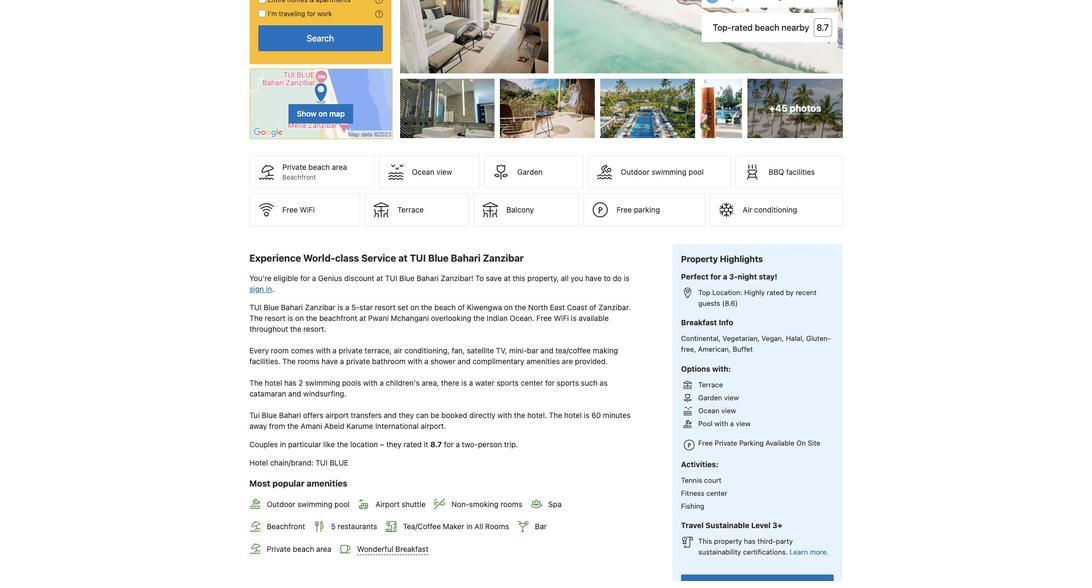 Task type: describe. For each thing, give the bounding box(es) containing it.
2 vertical spatial rated
[[404, 440, 422, 449]]

a down conditioning,
[[424, 357, 429, 366]]

vegan,
[[762, 334, 784, 343]]

level
[[752, 521, 771, 530]]

1 vertical spatial beachfront
[[267, 522, 305, 531]]

1 vertical spatial terrace
[[699, 380, 723, 389]]

2 sports from the left
[[557, 378, 579, 387]]

ocean inside button
[[412, 167, 435, 177]]

garden for garden view
[[699, 393, 723, 402]]

gluten-
[[807, 334, 831, 343]]

garden view
[[699, 393, 739, 402]]

most
[[250, 478, 270, 488]]

have inside you're eligible for a genius discount at tui blue bahari zanzibar! to save at this property, all you have to do is sign in .
[[586, 274, 602, 283]]

2 vertical spatial swimming
[[298, 500, 333, 509]]

garden button
[[485, 155, 584, 189]]

0 horizontal spatial breakfast
[[396, 544, 429, 553]]

outdoor swimming pool inside button
[[621, 167, 704, 177]]

amani
[[301, 421, 322, 431]]

is right there at bottom left
[[462, 378, 467, 387]]

conditioning
[[755, 205, 798, 214]]

couples
[[250, 440, 278, 449]]

the right from
[[287, 421, 299, 431]]

a right the pool
[[730, 419, 734, 428]]

has inside this property has third-party sustainability certifications. learn more.
[[744, 537, 756, 546]]

vegetarian,
[[723, 334, 760, 343]]

0 vertical spatial private
[[339, 346, 363, 355]]

they inside 'tui blue bahari zanzibar is a 5-star resort set on the beach of kiwengwa on the north east coast of zanzibar. the resort is on the beachfront at pwani mchangani overlooking the indian ocean. free wifi is available throughout the resort. every room comes with a private terrace, air conditioning, fan, satellite tv, mini-bar and tea/coffee making facilities. the rooms have a private bathroom with a shower and complimentary amenities are provided. the hotel has 2 swimming pools with a children's area, there is a water sports center for sports such as catamaran and windsurfing. tui blue bahari offers airport transfers and they can be booked directly with the hotel. the hotel is 60 minutes away from the amani abeid karume international airport.'
[[399, 411, 414, 420]]

tui blue bahari zanzibar is a 5-star resort set on the beach of kiwengwa on the north east coast of zanzibar. the resort is on the beachfront at pwani mchangani overlooking the indian ocean. free wifi is available throughout the resort. every room comes with a private terrace, air conditioning, fan, satellite tv, mini-bar and tea/coffee making facilities. the rooms have a private bathroom with a shower and complimentary amenities are provided. the hotel has 2 swimming pools with a children's area, there is a water sports center for sports such as catamaran and windsurfing. tui blue bahari offers airport transfers and they can be booked directly with the hotel. the hotel is 60 minutes away from the amani abeid karume international airport.
[[250, 303, 633, 431]]

zanzibar!
[[441, 274, 474, 283]]

top
[[699, 288, 711, 297]]

water
[[475, 378, 495, 387]]

blue inside you're eligible for a genius discount at tui blue bahari zanzibar! to save at this property, all you have to do is sign in .
[[399, 274, 415, 283]]

a right comes
[[333, 346, 337, 355]]

smoking
[[469, 500, 499, 509]]

is inside you're eligible for a genius discount at tui blue bahari zanzibar! to save at this property, all you have to do is sign in .
[[624, 274, 630, 283]]

area,
[[422, 378, 439, 387]]

airport
[[326, 411, 349, 420]]

international
[[375, 421, 419, 431]]

+45 photos link
[[748, 79, 843, 138]]

a left children's
[[380, 378, 384, 387]]

you
[[571, 274, 584, 283]]

air
[[394, 346, 403, 355]]

hotel.
[[528, 411, 547, 420]]

we'll show you stays where you can have the entire place to yourself image
[[375, 0, 383, 4]]

learn
[[790, 548, 808, 557]]

on up indian
[[504, 303, 513, 312]]

popular
[[273, 478, 305, 488]]

pool inside button
[[689, 167, 704, 177]]

swimming inside 'tui blue bahari zanzibar is a 5-star resort set on the beach of kiwengwa on the north east coast of zanzibar. the resort is on the beachfront at pwani mchangani overlooking the indian ocean. free wifi is available throughout the resort. every room comes with a private terrace, air conditioning, fan, satellite tv, mini-bar and tea/coffee making facilities. the rooms have a private bathroom with a shower and complimentary amenities are provided. the hotel has 2 swimming pools with a children's area, there is a water sports center for sports such as catamaran and windsurfing. tui blue bahari offers airport transfers and they can be booked directly with the hotel. the hotel is 60 minutes away from the amani abeid karume international airport.'
[[305, 378, 340, 387]]

top location: highly rated by recent guests (8.6)
[[699, 288, 817, 307]]

1 vertical spatial outdoor
[[267, 500, 296, 509]]

particular
[[288, 440, 321, 449]]

party
[[776, 537, 793, 546]]

tennis court fitness center fishing
[[681, 476, 728, 511]]

buffet
[[733, 345, 753, 354]]

person
[[478, 440, 502, 449]]

free for free parking
[[617, 205, 632, 214]]

private beach area
[[267, 544, 331, 553]]

activities:
[[681, 460, 719, 469]]

wonderful breakfast
[[357, 544, 429, 553]]

ocean view button
[[379, 155, 480, 189]]

children's
[[386, 378, 420, 387]]

top-rated beach nearby element
[[707, 21, 810, 34]]

1 horizontal spatial breakfast
[[681, 318, 717, 327]]

blue up from
[[262, 411, 277, 420]]

tui up you're eligible for a genius discount at tui blue bahari zanzibar! to save at this property, all you have to do is sign in .
[[410, 253, 426, 264]]

free wifi button
[[250, 193, 360, 227]]

bahari down eligible at the top left of page
[[281, 303, 303, 312]]

facilities.
[[250, 357, 280, 366]]

the down kiwengwa
[[474, 314, 485, 323]]

with down conditioning,
[[408, 357, 422, 366]]

is up beachfront
[[338, 303, 343, 312]]

a left two-
[[456, 440, 460, 449]]

outdoor swimming pool button
[[588, 155, 732, 189]]

bar
[[527, 346, 539, 355]]

garden for garden
[[517, 167, 543, 177]]

on
[[797, 439, 806, 447]]

balcony
[[507, 205, 534, 214]]

non-
[[452, 500, 469, 509]]

bahari up from
[[279, 411, 301, 420]]

and right bar
[[541, 346, 554, 355]]

every
[[250, 346, 269, 355]]

booked
[[442, 411, 468, 420]]

for inside 'tui blue bahari zanzibar is a 5-star resort set on the beach of kiwengwa on the north east coast of zanzibar. the resort is on the beachfront at pwani mchangani overlooking the indian ocean. free wifi is available throughout the resort. every room comes with a private terrace, air conditioning, fan, satellite tv, mini-bar and tea/coffee making facilities. the rooms have a private bathroom with a shower and complimentary amenities are provided. the hotel has 2 swimming pools with a children's area, there is a water sports center for sports such as catamaran and windsurfing. tui blue bahari offers airport transfers and they can be booked directly with the hotel. the hotel is 60 minutes away from the amani abeid karume international airport.'
[[545, 378, 555, 387]]

60
[[592, 411, 601, 420]]

two-
[[462, 440, 478, 449]]

bar
[[535, 522, 547, 531]]

balcony button
[[474, 193, 580, 227]]

swimming inside button
[[652, 167, 687, 177]]

parking
[[740, 439, 764, 447]]

1 vertical spatial pool
[[335, 500, 350, 509]]

a left "5-"
[[345, 303, 349, 312]]

available
[[766, 439, 795, 447]]

wifi inside 'tui blue bahari zanzibar is a 5-star resort set on the beach of kiwengwa on the north east coast of zanzibar. the resort is on the beachfront at pwani mchangani overlooking the indian ocean. free wifi is available throughout the resort. every room comes with a private terrace, air conditioning, fan, satellite tv, mini-bar and tea/coffee making facilities. the rooms have a private bathroom with a shower and complimentary amenities are provided. the hotel has 2 swimming pools with a children's area, there is a water sports center for sports such as catamaran and windsurfing. tui blue bahari offers airport transfers and they can be booked directly with the hotel. the hotel is 60 minutes away from the amani abeid karume international airport.'
[[554, 314, 569, 323]]

free parking button
[[584, 193, 706, 227]]

karume
[[347, 421, 373, 431]]

info
[[719, 318, 734, 327]]

is down coast
[[571, 314, 577, 323]]

pwani
[[368, 314, 389, 323]]

there
[[441, 378, 459, 387]]

1 horizontal spatial zanzibar
[[483, 253, 524, 264]]

as
[[600, 378, 608, 387]]

satellite
[[467, 346, 494, 355]]

zanzibar inside 'tui blue bahari zanzibar is a 5-star resort set on the beach of kiwengwa on the north east coast of zanzibar. the resort is on the beachfront at pwani mchangani overlooking the indian ocean. free wifi is available throughout the resort. every room comes with a private terrace, air conditioning, fan, satellite tv, mini-bar and tea/coffee making facilities. the rooms have a private bathroom with a shower and complimentary amenities are provided. the hotel has 2 swimming pools with a children's area, there is a water sports center for sports such as catamaran and windsurfing. tui blue bahari offers airport transfers and they can be booked directly with the hotel. the hotel is 60 minutes away from the amani abeid karume international airport.'
[[305, 303, 336, 312]]

all
[[561, 274, 569, 283]]

the up ocean.
[[515, 303, 526, 312]]

hotel chain/brand: tui blue
[[250, 458, 349, 467]]

the right like
[[337, 440, 348, 449]]

facilities
[[787, 167, 815, 177]]

star
[[360, 303, 373, 312]]

set
[[398, 303, 409, 312]]

blue
[[330, 458, 349, 467]]

stay!
[[759, 272, 778, 281]]

comes
[[291, 346, 314, 355]]

tea/coffee
[[556, 346, 591, 355]]

1 horizontal spatial ocean view
[[699, 406, 737, 415]]

sign in link
[[250, 284, 272, 294]]

wifi inside button
[[300, 205, 315, 214]]

bathroom
[[372, 357, 406, 366]]

more.
[[810, 548, 829, 557]]

parking
[[634, 205, 660, 214]]

resort.
[[304, 324, 326, 334]]

beach inside private beach area beachfront
[[309, 162, 330, 172]]

for left 3-
[[711, 272, 721, 281]]

rated inside top location: highly rated by recent guests (8.6)
[[767, 288, 784, 297]]

search section
[[245, 0, 396, 139]]

making
[[593, 346, 618, 355]]

with right the pool
[[715, 419, 729, 428]]

pools
[[342, 378, 361, 387]]

options
[[681, 364, 711, 373]]

eligible
[[274, 274, 298, 283]]

this
[[699, 537, 712, 546]]

rooms inside 'tui blue bahari zanzibar is a 5-star resort set on the beach of kiwengwa on the north east coast of zanzibar. the resort is on the beachfront at pwani mchangani overlooking the indian ocean. free wifi is available throughout the resort. every room comes with a private terrace, air conditioning, fan, satellite tv, mini-bar and tea/coffee making facilities. the rooms have a private bathroom with a shower and complimentary amenities are provided. the hotel has 2 swimming pools with a children's area, there is a water sports center for sports such as catamaran and windsurfing. tui blue bahari offers airport transfers and they can be booked directly with the hotel. the hotel is 60 minutes away from the amani abeid karume international airport.'
[[298, 357, 320, 366]]

1 sports from the left
[[497, 378, 519, 387]]

private beach area beachfront
[[282, 162, 347, 181]]

free inside 'tui blue bahari zanzibar is a 5-star resort set on the beach of kiwengwa on the north east coast of zanzibar. the resort is on the beachfront at pwani mchangani overlooking the indian ocean. free wifi is available throughout the resort. every room comes with a private terrace, air conditioning, fan, satellite tv, mini-bar and tea/coffee making facilities. the rooms have a private bathroom with a shower and complimentary amenities are provided. the hotel has 2 swimming pools with a children's area, there is a water sports center for sports such as catamaran and windsurfing. tui blue bahari offers airport transfers and they can be booked directly with the hotel. the hotel is 60 minutes away from the amani abeid karume international airport.'
[[537, 314, 552, 323]]

for inside you're eligible for a genius discount at tui blue bahari zanzibar! to save at this property, all you have to do is sign in .
[[300, 274, 310, 283]]

1 horizontal spatial rooms
[[501, 500, 523, 509]]

the left resort.
[[290, 324, 302, 334]]

perfect for a 3-night stay!
[[681, 272, 778, 281]]

provided.
[[575, 357, 608, 366]]

service
[[361, 253, 396, 264]]

blue up you're eligible for a genius discount at tui blue bahari zanzibar! to save at this property, all you have to do is sign in .
[[428, 253, 449, 264]]

terrace inside button
[[398, 205, 424, 214]]

tui inside 'tui blue bahari zanzibar is a 5-star resort set on the beach of kiwengwa on the north east coast of zanzibar. the resort is on the beachfront at pwani mchangani overlooking the indian ocean. free wifi is available throughout the resort. every room comes with a private terrace, air conditioning, fan, satellite tv, mini-bar and tea/coffee making facilities. the rooms have a private bathroom with a shower and complimentary amenities are provided. the hotel has 2 swimming pools with a children's area, there is a water sports center for sports such as catamaran and windsurfing. tui blue bahari offers airport transfers and they can be booked directly with the hotel. the hotel is 60 minutes away from the amani abeid karume international airport.'
[[250, 303, 262, 312]]

tui inside you're eligible for a genius discount at tui blue bahari zanzibar! to save at this property, all you have to do is sign in .
[[385, 274, 397, 283]]

on up resort.
[[295, 314, 304, 323]]

it
[[424, 440, 428, 449]]

photos
[[790, 103, 822, 114]]

all
[[475, 522, 483, 531]]

bbq facilities
[[769, 167, 815, 177]]

sustainability
[[699, 548, 742, 557]]

beach inside 'tui blue bahari zanzibar is a 5-star resort set on the beach of kiwengwa on the north east coast of zanzibar. the resort is on the beachfront at pwani mchangani overlooking the indian ocean. free wifi is available throughout the resort. every room comes with a private terrace, air conditioning, fan, satellite tv, mini-bar and tea/coffee making facilities. the rooms have a private bathroom with a shower and complimentary amenities are provided. the hotel has 2 swimming pools with a children's area, there is a water sports center for sports such as catamaran and windsurfing. tui blue bahari offers airport transfers and they can be booked directly with the hotel. the hotel is 60 minutes away from the amani abeid karume international airport.'
[[435, 303, 456, 312]]



Task type: vqa. For each thing, say whether or not it's contained in the screenshot.
Ocean
yes



Task type: locate. For each thing, give the bounding box(es) containing it.
mchangani
[[391, 314, 429, 323]]

breakfast up continental,
[[681, 318, 717, 327]]

zanzibar up save at the top left of the page
[[483, 253, 524, 264]]

1 vertical spatial hotel
[[565, 411, 582, 420]]

wonderful
[[357, 544, 394, 553]]

amenities down "blue"
[[307, 478, 348, 488]]

wifi down east
[[554, 314, 569, 323]]

in
[[266, 284, 272, 294], [280, 440, 286, 449], [467, 522, 473, 531]]

0 horizontal spatial outdoor
[[267, 500, 296, 509]]

of up overlooking
[[458, 303, 465, 312]]

0 vertical spatial zanzibar
[[483, 253, 524, 264]]

0 vertical spatial outdoor swimming pool
[[621, 167, 704, 177]]

0 vertical spatial private
[[282, 162, 307, 172]]

ocean view inside button
[[412, 167, 452, 177]]

has left 2
[[284, 378, 297, 387]]

a up 'pools'
[[340, 357, 344, 366]]

private up 'pools'
[[346, 357, 370, 366]]

they right –
[[386, 440, 402, 449]]

0 vertical spatial center
[[521, 378, 543, 387]]

tui left "blue"
[[316, 458, 328, 467]]

0 vertical spatial in
[[266, 284, 272, 294]]

property highlights
[[681, 254, 763, 264]]

0 vertical spatial garden
[[517, 167, 543, 177]]

top-
[[713, 23, 732, 32]]

at down the star
[[360, 314, 366, 323]]

1 horizontal spatial resort
[[375, 303, 396, 312]]

at right 'service' in the left top of the page
[[399, 253, 408, 264]]

free down private beach area beachfront
[[282, 205, 298, 214]]

0 vertical spatial resort
[[375, 303, 396, 312]]

bahari up zanzibar! at the left top of page
[[451, 253, 481, 264]]

directly
[[470, 411, 496, 420]]

0 horizontal spatial have
[[322, 357, 338, 366]]

2 horizontal spatial in
[[467, 522, 473, 531]]

outdoor down popular
[[267, 500, 296, 509]]

mini-
[[509, 346, 527, 355]]

ocean view
[[412, 167, 452, 177], [699, 406, 737, 415]]

pool with a view
[[699, 419, 751, 428]]

rooms down comes
[[298, 357, 320, 366]]

breakfast info
[[681, 318, 734, 327]]

area for private beach area
[[316, 544, 331, 553]]

maker
[[443, 522, 465, 531]]

at inside 'tui blue bahari zanzibar is a 5-star resort set on the beach of kiwengwa on the north east coast of zanzibar. the resort is on the beachfront at pwani mchangani overlooking the indian ocean. free wifi is available throughout the resort. every room comes with a private terrace, air conditioning, fan, satellite tv, mini-bar and tea/coffee making facilities. the rooms have a private bathroom with a shower and complimentary amenities are provided. the hotel has 2 swimming pools with a children's area, there is a water sports center for sports such as catamaran and windsurfing. tui blue bahari offers airport transfers and they can be booked directly with the hotel. the hotel is 60 minutes away from the amani abeid karume international airport.'
[[360, 314, 366, 323]]

ocean up the pool
[[699, 406, 720, 415]]

bahari left zanzibar! at the left top of page
[[417, 274, 439, 283]]

experience world-class service at tui blue bahari zanzibar
[[250, 253, 524, 264]]

for right eligible at the top left of page
[[300, 274, 310, 283]]

a left 'genius'
[[312, 274, 316, 283]]

1 horizontal spatial garden
[[699, 393, 723, 402]]

kiwengwa
[[467, 303, 502, 312]]

0 vertical spatial beachfront
[[282, 173, 316, 181]]

hotel up catamaran
[[265, 378, 282, 387]]

1 vertical spatial rated
[[767, 288, 784, 297]]

airport.
[[421, 421, 446, 431]]

1 vertical spatial zanzibar
[[305, 303, 336, 312]]

can
[[416, 411, 429, 420]]

resort up throughout
[[265, 314, 286, 323]]

1 horizontal spatial outdoor
[[621, 167, 650, 177]]

0 vertical spatial has
[[284, 378, 297, 387]]

minutes
[[603, 411, 631, 420]]

0 vertical spatial ocean view
[[412, 167, 452, 177]]

on inside "search" section
[[319, 109, 328, 118]]

0 vertical spatial breakfast
[[681, 318, 717, 327]]

1 vertical spatial breakfast
[[396, 544, 429, 553]]

at left this
[[504, 274, 511, 283]]

0 vertical spatial ocean
[[412, 167, 435, 177]]

private left terrace,
[[339, 346, 363, 355]]

and up international
[[384, 411, 397, 420]]

terrace up garden view
[[699, 380, 723, 389]]

8.7 element
[[814, 18, 832, 37]]

the down room
[[282, 357, 296, 366]]

shower
[[431, 357, 456, 366]]

bahari inside you're eligible for a genius discount at tui blue bahari zanzibar! to save at this property, all you have to do is sign in .
[[417, 274, 439, 283]]

show on map button
[[250, 69, 393, 139], [288, 104, 354, 123]]

free parking
[[617, 205, 660, 214]]

sustainable
[[706, 521, 750, 530]]

beachfront up free wifi
[[282, 173, 316, 181]]

indian
[[487, 314, 508, 323]]

1 horizontal spatial terrace
[[699, 380, 723, 389]]

rated left it
[[404, 440, 422, 449]]

have inside 'tui blue bahari zanzibar is a 5-star resort set on the beach of kiwengwa on the north east coast of zanzibar. the resort is on the beachfront at pwani mchangani overlooking the indian ocean. free wifi is available throughout the resort. every room comes with a private terrace, air conditioning, fan, satellite tv, mini-bar and tea/coffee making facilities. the rooms have a private bathroom with a shower and complimentary amenities are provided. the hotel has 2 swimming pools with a children's area, there is a water sports center for sports such as catamaran and windsurfing. tui blue bahari offers airport transfers and they can be booked directly with the hotel. the hotel is 60 minutes away from the amani abeid karume international airport.'
[[322, 357, 338, 366]]

with right comes
[[316, 346, 331, 355]]

tui down sign
[[250, 303, 262, 312]]

a left the water
[[469, 378, 473, 387]]

view inside button
[[437, 167, 452, 177]]

north
[[528, 303, 548, 312]]

2 vertical spatial private
[[267, 544, 291, 553]]

is up throughout
[[288, 314, 293, 323]]

center inside 'tui blue bahari zanzibar is a 5-star resort set on the beach of kiwengwa on the north east coast of zanzibar. the resort is on the beachfront at pwani mchangani overlooking the indian ocean. free wifi is available throughout the resort. every room comes with a private terrace, air conditioning, fan, satellite tv, mini-bar and tea/coffee making facilities. the rooms have a private bathroom with a shower and complimentary amenities are provided. the hotel has 2 swimming pools with a children's area, there is a water sports center for sports such as catamaran and windsurfing. tui blue bahari offers airport transfers and they can be booked directly with the hotel. the hotel is 60 minutes away from the amani abeid karume international airport.'
[[521, 378, 543, 387]]

outdoor swimming pool up parking
[[621, 167, 704, 177]]

you're eligible for a genius discount at tui blue bahari zanzibar! to save at this property, all you have to do is sign in .
[[250, 274, 630, 294]]

highly
[[745, 288, 765, 297]]

1 vertical spatial private
[[715, 439, 738, 447]]

1 vertical spatial have
[[322, 357, 338, 366]]

rated left nearby at the top of page
[[732, 23, 753, 32]]

area inside private beach area beachfront
[[332, 162, 347, 172]]

zanzibar up beachfront
[[305, 303, 336, 312]]

for inside "search" section
[[307, 10, 316, 18]]

0 horizontal spatial resort
[[265, 314, 286, 323]]

search button
[[258, 25, 383, 51]]

free down "north"
[[537, 314, 552, 323]]

1 vertical spatial swimming
[[305, 378, 340, 387]]

center down bar
[[521, 378, 543, 387]]

we'll show you stays where you can have the entire place to yourself image
[[375, 0, 383, 4]]

hotel
[[265, 378, 282, 387], [565, 411, 582, 420]]

spa
[[549, 500, 562, 509]]

fitness
[[681, 489, 705, 498]]

0 horizontal spatial outdoor swimming pool
[[267, 500, 350, 509]]

5 restaurants
[[331, 522, 377, 531]]

0 vertical spatial pool
[[689, 167, 704, 177]]

area
[[332, 162, 347, 172], [316, 544, 331, 553]]

garden inside garden button
[[517, 167, 543, 177]]

free for free private parking available on site
[[699, 439, 713, 447]]

1 vertical spatial has
[[744, 537, 756, 546]]

1 horizontal spatial ocean
[[699, 406, 720, 415]]

1 vertical spatial 8.7
[[431, 440, 442, 449]]

terrace down ocean view button
[[398, 205, 424, 214]]

for
[[307, 10, 316, 18], [711, 272, 721, 281], [300, 274, 310, 283], [545, 378, 555, 387], [444, 440, 454, 449]]

1 horizontal spatial sports
[[557, 378, 579, 387]]

have left to
[[586, 274, 602, 283]]

for left 'work'
[[307, 10, 316, 18]]

1 vertical spatial rooms
[[501, 500, 523, 509]]

a left 3-
[[723, 272, 728, 281]]

0 horizontal spatial rooms
[[298, 357, 320, 366]]

0 horizontal spatial in
[[266, 284, 272, 294]]

0 vertical spatial amenities
[[527, 357, 560, 366]]

0 vertical spatial rated
[[732, 23, 753, 32]]

bahari
[[451, 253, 481, 264], [417, 274, 439, 283], [281, 303, 303, 312], [279, 411, 301, 420]]

bbq facilities button
[[736, 155, 843, 189]]

have
[[586, 274, 602, 283], [322, 357, 338, 366]]

and down 2
[[288, 389, 301, 398]]

private for private beach area beachfront
[[282, 162, 307, 172]]

0 vertical spatial swimming
[[652, 167, 687, 177]]

air conditioning
[[743, 205, 798, 214]]

1 vertical spatial private
[[346, 357, 370, 366]]

beachfront inside private beach area beachfront
[[282, 173, 316, 181]]

1 horizontal spatial center
[[707, 489, 728, 498]]

0 vertical spatial wifi
[[300, 205, 315, 214]]

0 horizontal spatial rated
[[404, 440, 422, 449]]

on
[[319, 109, 328, 118], [411, 303, 419, 312], [504, 303, 513, 312], [295, 314, 304, 323]]

and down fan,
[[458, 357, 471, 366]]

blue down "."
[[264, 303, 279, 312]]

1 of from the left
[[458, 303, 465, 312]]

(8.6)
[[723, 299, 738, 307]]

by
[[786, 288, 794, 297]]

rooms
[[485, 522, 509, 531]]

continental,
[[681, 334, 721, 343]]

area for private beach area beachfront
[[332, 162, 347, 172]]

wifi down private beach area beachfront
[[300, 205, 315, 214]]

sign
[[250, 284, 264, 294]]

1 vertical spatial they
[[386, 440, 402, 449]]

garden up balcony button
[[517, 167, 543, 177]]

tui down experience world-class service at tui blue bahari zanzibar
[[385, 274, 397, 283]]

terrace,
[[365, 346, 392, 355]]

beachfront up private beach area
[[267, 522, 305, 531]]

1 horizontal spatial hotel
[[565, 411, 582, 420]]

guests
[[699, 299, 721, 307]]

continental, vegetarian, vegan, halal, gluten- free, american, buffet
[[681, 334, 831, 354]]

have up windsurfing.
[[322, 357, 338, 366]]

room
[[271, 346, 289, 355]]

private for private beach area
[[267, 544, 291, 553]]

ocean.
[[510, 314, 535, 323]]

conditioning,
[[405, 346, 450, 355]]

0 vertical spatial area
[[332, 162, 347, 172]]

0 horizontal spatial zanzibar
[[305, 303, 336, 312]]

rated left 'by'
[[767, 288, 784, 297]]

1 horizontal spatial area
[[332, 162, 347, 172]]

a inside you're eligible for a genius discount at tui blue bahari zanzibar! to save at this property, all you have to do is sign in .
[[312, 274, 316, 283]]

ocean up 'terrace' button
[[412, 167, 435, 177]]

.
[[272, 284, 274, 294]]

amenities
[[527, 357, 560, 366], [307, 478, 348, 488]]

for left two-
[[444, 440, 454, 449]]

1 horizontal spatial outdoor swimming pool
[[621, 167, 704, 177]]

0 horizontal spatial amenities
[[307, 478, 348, 488]]

1 horizontal spatial pool
[[689, 167, 704, 177]]

0 horizontal spatial 8.7
[[431, 440, 442, 449]]

8.7 right it
[[431, 440, 442, 449]]

court
[[704, 476, 722, 485]]

sports right the water
[[497, 378, 519, 387]]

0 horizontal spatial of
[[458, 303, 465, 312]]

in left all
[[467, 522, 473, 531]]

1 vertical spatial center
[[707, 489, 728, 498]]

zanzibar.
[[599, 303, 631, 312]]

the left hotel. in the bottom of the page
[[514, 411, 526, 420]]

2 horizontal spatial rated
[[767, 288, 784, 297]]

0 horizontal spatial area
[[316, 544, 331, 553]]

1 vertical spatial outdoor swimming pool
[[267, 500, 350, 509]]

with right directly
[[498, 411, 512, 420]]

air
[[743, 205, 753, 214]]

if you select this option, we'll show you popular business travel features like breakfast, wifi and free parking. image
[[375, 10, 383, 18], [375, 10, 383, 18]]

0 horizontal spatial ocean
[[412, 167, 435, 177]]

1 horizontal spatial wifi
[[554, 314, 569, 323]]

on right set
[[411, 303, 419, 312]]

has left third-
[[744, 537, 756, 546]]

free for free wifi
[[282, 205, 298, 214]]

garden up the pool
[[699, 393, 723, 402]]

amenities down bar
[[527, 357, 560, 366]]

0 horizontal spatial center
[[521, 378, 543, 387]]

1 horizontal spatial 8.7
[[817, 23, 829, 32]]

amenities inside 'tui blue bahari zanzibar is a 5-star resort set on the beach of kiwengwa on the north east coast of zanzibar. the resort is on the beachfront at pwani mchangani overlooking the indian ocean. free wifi is available throughout the resort. every room comes with a private terrace, air conditioning, fan, satellite tv, mini-bar and tea/coffee making facilities. the rooms have a private bathroom with a shower and complimentary amenities are provided. the hotel has 2 swimming pools with a children's area, there is a water sports center for sports such as catamaran and windsurfing. tui blue bahari offers airport transfers and they can be booked directly with the hotel. the hotel is 60 minutes away from the amani abeid karume international airport.'
[[527, 357, 560, 366]]

center inside tennis court fitness center fishing
[[707, 489, 728, 498]]

0 vertical spatial 8.7
[[817, 23, 829, 32]]

has
[[284, 378, 297, 387], [744, 537, 756, 546]]

1 horizontal spatial has
[[744, 537, 756, 546]]

with right 'pools'
[[363, 378, 378, 387]]

outdoor inside button
[[621, 167, 650, 177]]

blue down experience world-class service at tui blue bahari zanzibar
[[399, 274, 415, 283]]

0 horizontal spatial garden
[[517, 167, 543, 177]]

the up mchangani
[[421, 303, 433, 312]]

1 vertical spatial area
[[316, 544, 331, 553]]

at
[[399, 253, 408, 264], [377, 274, 383, 283], [504, 274, 511, 283], [360, 314, 366, 323]]

free,
[[681, 345, 696, 354]]

trip.
[[504, 440, 518, 449]]

with
[[316, 346, 331, 355], [408, 357, 422, 366], [363, 378, 378, 387], [498, 411, 512, 420], [715, 419, 729, 428]]

transfers
[[351, 411, 382, 420]]

8.7 right nearby at the top of page
[[817, 23, 829, 32]]

pool
[[689, 167, 704, 177], [335, 500, 350, 509]]

1 vertical spatial resort
[[265, 314, 286, 323]]

the up catamaran
[[250, 378, 263, 387]]

0 vertical spatial they
[[399, 411, 414, 420]]

site
[[808, 439, 821, 447]]

the up resort.
[[306, 314, 317, 323]]

1 vertical spatial amenities
[[307, 478, 348, 488]]

0 horizontal spatial ocean view
[[412, 167, 452, 177]]

area down the map
[[332, 162, 347, 172]]

private inside private beach area beachfront
[[282, 162, 307, 172]]

0 vertical spatial have
[[586, 274, 602, 283]]

in inside you're eligible for a genius discount at tui blue bahari zanzibar! to save at this property, all you have to do is sign in .
[[266, 284, 272, 294]]

they up international
[[399, 411, 414, 420]]

the right hotel. in the bottom of the page
[[549, 411, 563, 420]]

2 vertical spatial in
[[467, 522, 473, 531]]

0 horizontal spatial pool
[[335, 500, 350, 509]]

center down court
[[707, 489, 728, 498]]

ocean view down garden view
[[699, 406, 737, 415]]

you're
[[250, 274, 272, 283]]

1 vertical spatial ocean view
[[699, 406, 737, 415]]

in down from
[[280, 440, 286, 449]]

1 vertical spatial ocean
[[699, 406, 720, 415]]

sports left such
[[557, 378, 579, 387]]

has inside 'tui blue bahari zanzibar is a 5-star resort set on the beach of kiwengwa on the north east coast of zanzibar. the resort is on the beachfront at pwani mchangani overlooking the indian ocean. free wifi is available throughout the resort. every room comes with a private terrace, air conditioning, fan, satellite tv, mini-bar and tea/coffee making facilities. the rooms have a private bathroom with a shower and complimentary amenities are provided. the hotel has 2 swimming pools with a children's area, there is a water sports center for sports such as catamaran and windsurfing. tui blue bahari offers airport transfers and they can be booked directly with the hotel. the hotel is 60 minutes away from the amani abeid karume international airport.'
[[284, 378, 297, 387]]

2
[[299, 378, 303, 387]]

1 horizontal spatial amenities
[[527, 357, 560, 366]]

top-rated beach nearby
[[713, 23, 810, 32]]

swimming
[[652, 167, 687, 177], [305, 378, 340, 387], [298, 500, 333, 509]]

swimming up parking
[[652, 167, 687, 177]]

free down the pool
[[699, 439, 713, 447]]

show
[[297, 109, 317, 118]]

0 vertical spatial rooms
[[298, 357, 320, 366]]

terrace
[[398, 205, 424, 214], [699, 380, 723, 389]]

1 horizontal spatial have
[[586, 274, 602, 283]]

is left 60
[[584, 411, 590, 420]]

beach
[[755, 23, 780, 32], [309, 162, 330, 172], [435, 303, 456, 312], [293, 544, 314, 553]]

at down 'service' in the left top of the page
[[377, 274, 383, 283]]

1 horizontal spatial in
[[280, 440, 286, 449]]

to
[[476, 274, 484, 283]]

0 horizontal spatial wifi
[[300, 205, 315, 214]]

the
[[421, 303, 433, 312], [515, 303, 526, 312], [306, 314, 317, 323], [474, 314, 485, 323], [290, 324, 302, 334], [514, 411, 526, 420], [287, 421, 299, 431], [337, 440, 348, 449]]

0 horizontal spatial terrace
[[398, 205, 424, 214]]

0 horizontal spatial hotel
[[265, 378, 282, 387]]

on left the map
[[319, 109, 328, 118]]

is right "do"
[[624, 274, 630, 283]]

traveling
[[279, 10, 305, 18]]

location:
[[713, 288, 743, 297]]

tea/coffee maker in all rooms
[[403, 522, 509, 531]]

1 horizontal spatial of
[[590, 303, 597, 312]]

hotel
[[250, 458, 268, 467]]

and
[[541, 346, 554, 355], [458, 357, 471, 366], [288, 389, 301, 398], [384, 411, 397, 420]]

tea/coffee
[[403, 522, 441, 531]]

airport
[[376, 500, 400, 509]]

0 horizontal spatial has
[[284, 378, 297, 387]]

1 vertical spatial in
[[280, 440, 286, 449]]

2 of from the left
[[590, 303, 597, 312]]

recent
[[796, 288, 817, 297]]

world-
[[303, 253, 335, 264]]

restaurants
[[338, 522, 377, 531]]

1 vertical spatial garden
[[699, 393, 723, 402]]

0 vertical spatial terrace
[[398, 205, 424, 214]]

the up throughout
[[250, 314, 263, 323]]

1 vertical spatial wifi
[[554, 314, 569, 323]]

in right sign
[[266, 284, 272, 294]]

outdoor swimming pool down most popular amenities
[[267, 500, 350, 509]]

discount
[[344, 274, 374, 283]]



